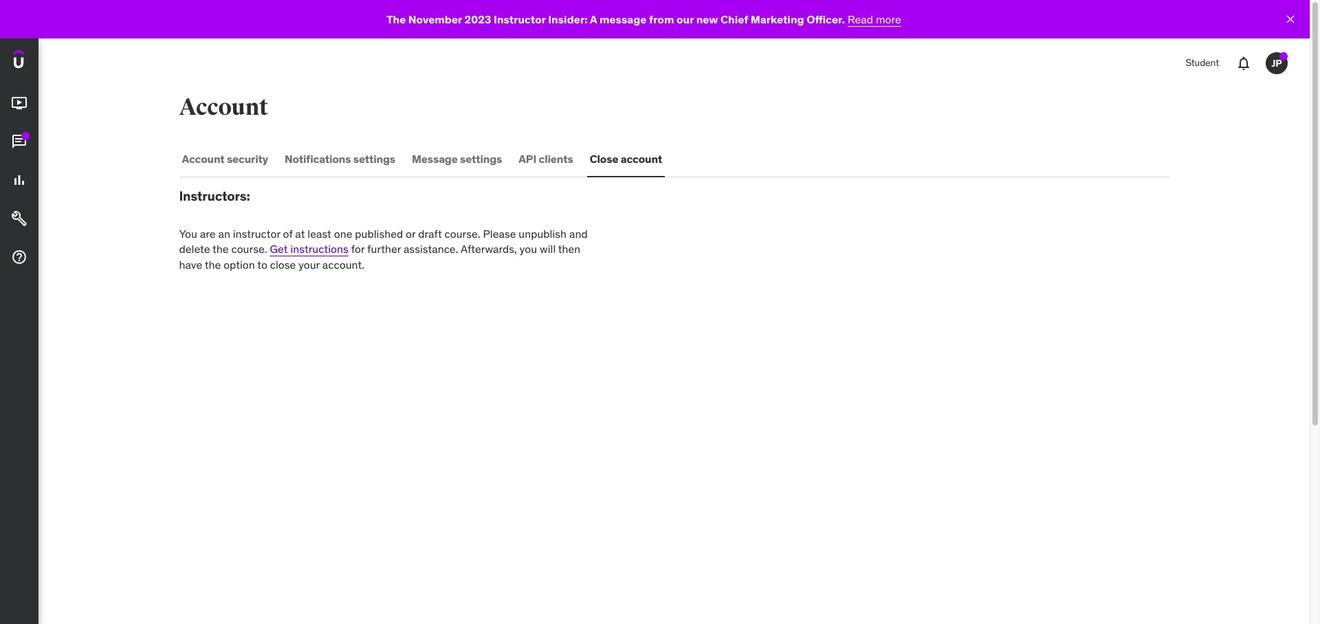 Task type: locate. For each thing, give the bounding box(es) containing it.
more
[[876, 12, 902, 26]]

or
[[406, 227, 416, 241]]

account
[[621, 152, 662, 166]]

you
[[179, 227, 197, 241]]

account
[[179, 93, 268, 122], [182, 152, 225, 166]]

1 horizontal spatial settings
[[460, 152, 502, 166]]

account for account security
[[182, 152, 225, 166]]

for
[[351, 242, 365, 256]]

1 vertical spatial medium image
[[11, 249, 28, 266]]

option
[[224, 258, 255, 271]]

0 vertical spatial the
[[213, 242, 229, 256]]

unpublish
[[519, 227, 567, 241]]

account for account
[[179, 93, 268, 122]]

then
[[558, 242, 581, 256]]

2 vertical spatial medium image
[[11, 211, 28, 227]]

0 horizontal spatial settings
[[353, 152, 396, 166]]

november
[[408, 12, 462, 26]]

further
[[367, 242, 401, 256]]

account inside "account security" button
[[182, 152, 225, 166]]

course. down instructor
[[231, 242, 267, 256]]

settings
[[353, 152, 396, 166], [460, 152, 502, 166]]

0 vertical spatial course.
[[445, 227, 481, 241]]

1 vertical spatial the
[[205, 258, 221, 271]]

2023
[[465, 12, 491, 26]]

notifications settings
[[285, 152, 396, 166]]

0 vertical spatial medium image
[[11, 95, 28, 112]]

close
[[590, 152, 619, 166]]

new
[[697, 12, 718, 26]]

published
[[355, 227, 403, 241]]

account up instructors:
[[182, 152, 225, 166]]

settings inside button
[[353, 152, 396, 166]]

udemy image
[[14, 50, 76, 73]]

settings right "notifications"
[[353, 152, 396, 166]]

2 settings from the left
[[460, 152, 502, 166]]

you
[[520, 242, 537, 256]]

2 medium image from the top
[[11, 249, 28, 266]]

1 settings from the left
[[353, 152, 396, 166]]

of
[[283, 227, 293, 241]]

medium image
[[11, 95, 28, 112], [11, 249, 28, 266]]

0 vertical spatial medium image
[[11, 134, 28, 150]]

course. up afterwards, at top left
[[445, 227, 481, 241]]

message
[[600, 12, 647, 26]]

course.
[[445, 227, 481, 241], [231, 242, 267, 256]]

message settings
[[412, 152, 502, 166]]

get
[[270, 242, 288, 256]]

settings inside "button"
[[460, 152, 502, 166]]

instructors:
[[179, 188, 250, 204]]

a
[[590, 12, 597, 26]]

1 vertical spatial account
[[182, 152, 225, 166]]

medium image
[[11, 134, 28, 150], [11, 172, 28, 189], [11, 211, 28, 227]]

the
[[213, 242, 229, 256], [205, 258, 221, 271]]

account security button
[[179, 143, 271, 176]]

close account
[[590, 152, 662, 166]]

the down an
[[213, 242, 229, 256]]

chief
[[721, 12, 749, 26]]

1 medium image from the top
[[11, 134, 28, 150]]

1 vertical spatial medium image
[[11, 172, 28, 189]]

0 horizontal spatial course.
[[231, 242, 267, 256]]

0 vertical spatial account
[[179, 93, 268, 122]]

instructor
[[233, 227, 280, 241]]

the right have at the top left of page
[[205, 258, 221, 271]]

instructor
[[494, 12, 546, 26]]

account up account security
[[179, 93, 268, 122]]

settings right the message
[[460, 152, 502, 166]]

the november 2023 instructor insider: a message from our new chief marketing officer. read more
[[387, 12, 902, 26]]

draft
[[418, 227, 442, 241]]



Task type: vqa. For each thing, say whether or not it's contained in the screenshot.
unpublish
yes



Task type: describe. For each thing, give the bounding box(es) containing it.
have
[[179, 258, 202, 271]]

the inside "you are an instructor of at least one published or draft course. please unpublish and delete the course."
[[213, 242, 229, 256]]

officer.
[[807, 12, 845, 26]]

notifications settings button
[[282, 143, 398, 176]]

settings for notifications settings
[[353, 152, 396, 166]]

at
[[295, 227, 305, 241]]

marketing
[[751, 12, 805, 26]]

account security
[[182, 152, 268, 166]]

are
[[200, 227, 216, 241]]

security
[[227, 152, 268, 166]]

one
[[334, 227, 352, 241]]

student
[[1186, 57, 1220, 69]]

api clients button
[[516, 143, 576, 176]]

student link
[[1178, 47, 1228, 80]]

for further assistance. afterwards, you will then have the option to close your account.
[[179, 242, 581, 271]]

jp
[[1272, 57, 1283, 69]]

an
[[218, 227, 230, 241]]

you are an instructor of at least one published or draft course. please unpublish and delete the course.
[[179, 227, 588, 256]]

account.
[[322, 258, 365, 271]]

assistance.
[[404, 242, 458, 256]]

get instructions link
[[270, 242, 349, 256]]

to
[[257, 258, 268, 271]]

close image
[[1284, 12, 1298, 26]]

message settings button
[[409, 143, 505, 176]]

api clients
[[519, 152, 573, 166]]

1 horizontal spatial course.
[[445, 227, 481, 241]]

clients
[[539, 152, 573, 166]]

notifications image
[[1236, 55, 1253, 72]]

read
[[848, 12, 874, 26]]

your
[[299, 258, 320, 271]]

least
[[308, 227, 331, 241]]

you have alerts image
[[1280, 52, 1288, 61]]

1 medium image from the top
[[11, 95, 28, 112]]

delete
[[179, 242, 210, 256]]

3 medium image from the top
[[11, 211, 28, 227]]

and
[[570, 227, 588, 241]]

notifications
[[285, 152, 351, 166]]

close account button
[[587, 143, 665, 176]]

close
[[270, 258, 296, 271]]

our
[[677, 12, 694, 26]]

get instructions
[[270, 242, 349, 256]]

api
[[519, 152, 537, 166]]

1 vertical spatial course.
[[231, 242, 267, 256]]

2 medium image from the top
[[11, 172, 28, 189]]

jp link
[[1261, 47, 1294, 80]]

from
[[649, 12, 674, 26]]

will
[[540, 242, 556, 256]]

message
[[412, 152, 458, 166]]

instructions
[[291, 242, 349, 256]]

please
[[483, 227, 516, 241]]

the
[[387, 12, 406, 26]]

afterwards,
[[461, 242, 517, 256]]

the inside for further assistance. afterwards, you will then have the option to close your account.
[[205, 258, 221, 271]]

settings for message settings
[[460, 152, 502, 166]]

insider:
[[548, 12, 588, 26]]



